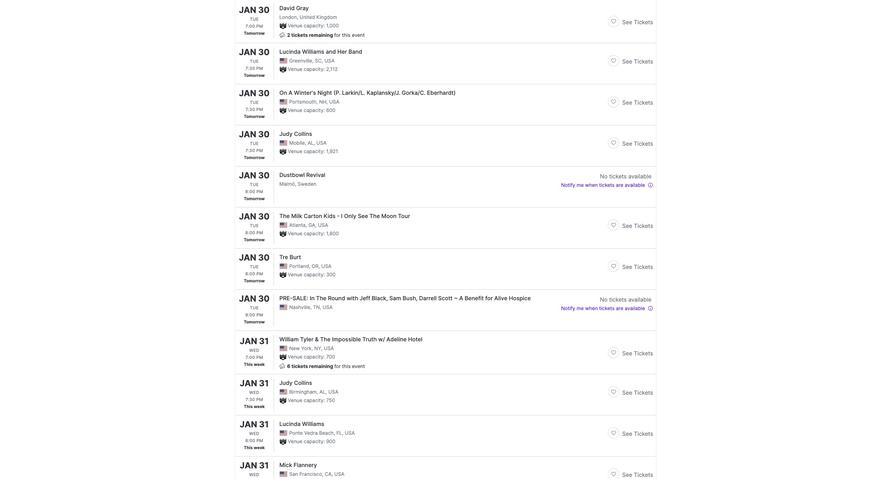 Task type: describe. For each thing, give the bounding box(es) containing it.
see tickets for venue capacity: 1,800
[[622, 222, 653, 229]]

usa for birmingham, al, usa
[[328, 389, 338, 395]]

gorka/c.
[[402, 89, 426, 96]]

william tyler & the impossible truth w/ adeline hotel
[[279, 336, 423, 343]]

tour
[[398, 213, 410, 220]]

pm for venue capacity: 300
[[257, 271, 263, 276]]

6 tickets remaining for this event
[[287, 363, 365, 369]]

available left tooltip image
[[625, 182, 645, 188]]

capacity: for 700
[[304, 354, 325, 360]]

birmingham, al, usa
[[289, 389, 338, 395]]

greenville,
[[289, 58, 314, 64]]

ponte vedra beach, fl, usa
[[289, 430, 355, 436]]

venue capacity: 700
[[288, 354, 335, 360]]

judy for 31
[[279, 379, 293, 386]]

(p.
[[334, 89, 341, 96]]

see for venue capacity: 1,800
[[622, 222, 632, 229]]

mick flannery
[[279, 462, 317, 469]]

burt
[[290, 254, 301, 261]]

capacity: for 900
[[304, 438, 325, 444]]

ny,
[[314, 345, 323, 351]]

usa up the 700
[[324, 345, 334, 351]]

no tickets available for dustbowl revival
[[600, 173, 652, 180]]

benefit
[[465, 295, 484, 302]]

~
[[454, 295, 458, 302]]

kids
[[324, 213, 336, 220]]

750
[[326, 397, 335, 403]]

7:00 for 31
[[246, 355, 255, 360]]

san francisco, ca, usa
[[289, 471, 345, 477]]

tickets for venue capacity: 900
[[634, 430, 653, 437]]

available up tooltip image
[[628, 173, 652, 180]]

capacity: for 2,112
[[304, 66, 325, 72]]

venue capacity: 2,112
[[288, 66, 338, 72]]

winter's
[[294, 89, 316, 96]]

for for jan 31
[[334, 363, 341, 369]]

us national flag image for the milk carton kids - i only see the moon tour
[[279, 222, 287, 228]]

lucinda williams and her band
[[279, 48, 362, 55]]

pm inside jan 30 tue 9:00 pm tomorrow
[[257, 312, 263, 318]]

only
[[344, 213, 356, 220]]

notify me when tickets are available button for pre-sale: in the round with jeff black, sam bush, darrell scott ~ a benefit for alive hospice
[[561, 304, 653, 312]]

black,
[[372, 295, 388, 302]]

venue for venue capacity: 750
[[288, 397, 302, 403]]

this for lucinda williams
[[244, 445, 253, 450]]

jan for venue capacity: 1,800
[[239, 211, 256, 222]]

mobile,
[[289, 140, 306, 146]]

venue capacity: 300
[[288, 272, 336, 278]]

see for venue capacity: 2,112
[[622, 58, 632, 65]]

tickets for venue capacity: 700
[[634, 350, 653, 357]]

scott
[[438, 295, 453, 302]]

no for dustbowl revival
[[600, 173, 608, 180]]

31 for jan 31 wed 7:00 pm this week
[[259, 336, 269, 346]]

tickets for venue capacity: 1,000
[[634, 18, 653, 25]]

venue capacity: 900
[[288, 438, 335, 444]]

and
[[326, 48, 336, 55]]

see tickets for venue capacity: 1,921
[[622, 140, 653, 147]]

lucinda williams
[[279, 421, 324, 428]]

wed for jan 31 wed 7:30 pm this week
[[249, 390, 259, 395]]

night
[[318, 89, 332, 96]]

30 for pre-sale: in the round with jeff black, sam bush, darrell scott ~ a benefit for alive hospice
[[258, 294, 270, 304]]

sam
[[389, 295, 401, 302]]

7:30 for venue capacity: 1,921
[[246, 148, 255, 153]]

al, for jan 30
[[308, 140, 315, 146]]

capacity: for 1,000
[[304, 22, 325, 28]]

jan 31 wed
[[240, 461, 269, 477]]

tue for pre-sale: in the round with jeff black, sam bush, darrell scott ~ a benefit for alive hospice
[[250, 305, 259, 311]]

jan for venue capacity: 1,921
[[239, 129, 256, 139]]

birmingham,
[[289, 389, 318, 395]]

revival
[[306, 171, 325, 178]]

the right in
[[316, 295, 327, 302]]

jan for venue capacity: 300
[[239, 253, 256, 263]]

round
[[328, 295, 345, 302]]

pre-
[[279, 295, 293, 302]]

are for dustbowl revival
[[616, 182, 623, 188]]

tomorrow for tre burt
[[244, 278, 265, 283]]

darrell
[[419, 295, 437, 302]]

sale:
[[293, 295, 308, 302]]

tickets for venue capacity: 2,112
[[634, 58, 653, 65]]

1 horizontal spatial a
[[459, 295, 463, 302]]

when for pre-sale: in the round with jeff black, sam bush, darrell scott ~ a benefit for alive hospice
[[585, 305, 598, 311]]

tomorrow for judy collins
[[244, 155, 265, 160]]

jan 30 tue 7:00 pm tomorrow
[[239, 5, 270, 36]]

900
[[326, 438, 335, 444]]

jan 30 tue 9:00 pm tomorrow
[[239, 294, 270, 325]]

capacity: for 600
[[304, 107, 325, 113]]

usa right ca,
[[334, 471, 345, 477]]

30 for the milk carton kids - i only see the moon tour
[[258, 211, 270, 222]]

venue capacity: 600
[[288, 107, 335, 113]]

sweden
[[298, 181, 316, 187]]

impossible
[[332, 336, 361, 343]]

see tickets for venue capacity: 1,000
[[622, 18, 653, 25]]

see for venue capacity: 1,921
[[622, 140, 632, 147]]

venue for venue capacity: 1,800
[[288, 230, 302, 236]]

tickets for venue capacity: 300
[[634, 263, 653, 270]]

tomorrow for pre-sale: in the round with jeff black, sam bush, darrell scott ~ a benefit for alive hospice
[[244, 319, 265, 325]]

this for judy collins
[[244, 404, 253, 409]]

moon
[[381, 213, 397, 220]]

notify for pre-sale: in the round with jeff black, sam bush, darrell scott ~ a benefit for alive hospice
[[561, 305, 575, 311]]

nh,
[[319, 99, 328, 105]]

kingdom
[[316, 14, 337, 20]]

capacity: for 750
[[304, 397, 325, 403]]

nashville,
[[289, 304, 312, 310]]

8:00 for tre burt
[[245, 271, 255, 276]]

notify me when tickets are available for dustbowl revival
[[561, 182, 645, 188]]

tue for david gray
[[250, 16, 259, 22]]

san
[[289, 471, 298, 477]]

event for jan 31
[[352, 363, 365, 369]]

tickets for venue capacity: 1,800
[[634, 222, 653, 229]]

us national flag image for judy
[[279, 140, 287, 146]]

jan inside jan 31 wed
[[240, 461, 257, 471]]

when for dustbowl revival
[[585, 182, 598, 188]]

jan for venue capacity: 600
[[239, 88, 256, 98]]

united
[[300, 14, 315, 20]]

2,112
[[326, 66, 338, 72]]

jan for venue capacity: 700
[[240, 336, 257, 346]]

pm for venue capacity: 900
[[257, 438, 263, 443]]

venue capacity: 750
[[288, 397, 335, 403]]

8:00 for lucinda williams
[[245, 438, 255, 443]]

see for venue capacity: 900
[[622, 430, 632, 437]]

fl,
[[336, 430, 343, 436]]

mick
[[279, 462, 292, 469]]

wed for jan 31 wed 8:00 pm this week
[[249, 431, 259, 436]]

sc,
[[315, 58, 323, 64]]

7:30 for venue capacity: 750
[[246, 397, 255, 402]]

30 for david gray
[[258, 5, 270, 15]]

ca,
[[325, 471, 333, 477]]

notify for dustbowl revival
[[561, 182, 575, 188]]

us national flag image for lucinda williams and her band
[[279, 58, 287, 64]]

ponte
[[289, 430, 303, 436]]

pm for venue capacity: 1,921
[[256, 148, 263, 153]]

jan for venue capacity: 750
[[240, 378, 257, 389]]

band
[[349, 48, 362, 55]]

usa for greenville, sc, usa
[[325, 58, 335, 64]]

tre
[[279, 254, 288, 261]]

hotel
[[408, 336, 423, 343]]

judy collins for jan 31
[[279, 379, 312, 386]]

ga,
[[308, 222, 317, 228]]

capacity: for 1,800
[[304, 230, 325, 236]]

31 for jan 31 wed 8:00 pm this week
[[259, 419, 269, 430]]

jan 30 tue 7:30 pm tomorrow for on a winter's night (p. larkin/l. kaplansky/j. gorka/c. eberhardt)
[[239, 88, 270, 119]]

collins for 31
[[294, 379, 312, 386]]

dustbowl revival malmö, sweden
[[279, 171, 325, 187]]

york,
[[301, 345, 313, 351]]

david gray london, united kingdom
[[279, 5, 337, 20]]

10 tickets from the top
[[634, 471, 653, 478]]

1 vertical spatial for
[[485, 295, 493, 302]]

milk
[[291, 213, 302, 220]]

see tickets for venue capacity: 750
[[622, 389, 653, 396]]



Task type: locate. For each thing, give the bounding box(es) containing it.
0 vertical spatial no tickets available
[[600, 173, 652, 180]]

1 tickets from the top
[[634, 18, 653, 25]]

bush,
[[403, 295, 418, 302]]

0 horizontal spatial al,
[[308, 140, 315, 146]]

2 williams from the top
[[302, 421, 324, 428]]

1 judy from the top
[[279, 130, 293, 137]]

remaining for 30
[[309, 32, 333, 38]]

us national flag image left mobile,
[[279, 140, 287, 146]]

pm inside jan 31 wed 7:30 pm this week
[[256, 397, 263, 402]]

2 tickets from the top
[[634, 58, 653, 65]]

1,921
[[326, 148, 338, 154]]

0 vertical spatial collins
[[294, 130, 312, 137]]

venue for venue capacity: 600
[[288, 107, 302, 113]]

the left moon
[[370, 213, 380, 220]]

williams up vedra
[[302, 421, 324, 428]]

30
[[258, 5, 270, 15], [258, 47, 270, 57], [258, 88, 270, 98], [258, 129, 270, 139], [258, 170, 270, 181], [258, 211, 270, 222], [258, 253, 270, 263], [258, 294, 270, 304]]

eberhardt)
[[427, 89, 456, 96]]

see for venue capacity: 750
[[622, 389, 632, 396]]

1 vertical spatial remaining
[[309, 363, 333, 369]]

judy for 30
[[279, 130, 293, 137]]

judy collins for jan 30
[[279, 130, 312, 137]]

4 see tickets from the top
[[622, 140, 653, 147]]

pm inside jan 30 tue 7:00 pm tomorrow
[[256, 23, 263, 29]]

usa up 600 at left top
[[329, 99, 339, 105]]

wed inside jan 31 wed 7:30 pm this week
[[249, 390, 259, 395]]

this up her
[[342, 32, 351, 38]]

this up jan 31 wed 7:30 pm this week
[[244, 362, 253, 367]]

9 see tickets from the top
[[622, 430, 653, 437]]

1 vertical spatial judy
[[279, 379, 293, 386]]

1 when from the top
[[585, 182, 598, 188]]

pm inside jan 31 wed 7:00 pm this week
[[256, 355, 263, 360]]

1 vertical spatial when
[[585, 305, 598, 311]]

in
[[310, 295, 315, 302]]

6 30 from the top
[[258, 211, 270, 222]]

the right &
[[320, 336, 331, 343]]

4 venue from the top
[[288, 148, 302, 154]]

600
[[326, 107, 335, 113]]

8:00 inside jan 31 wed 8:00 pm this week
[[245, 438, 255, 443]]

venue down london,
[[288, 22, 302, 28]]

judy collins
[[279, 130, 312, 137], [279, 379, 312, 386]]

jan for venue capacity: 2,112
[[239, 47, 256, 57]]

1 30 from the top
[[258, 5, 270, 15]]

1 wed from the top
[[249, 348, 259, 353]]

jan 30 tue 8:00 pm tomorrow for the milk carton kids - i only see the moon tour
[[239, 211, 270, 242]]

a right on
[[289, 89, 293, 96]]

0 vertical spatial lucinda
[[279, 48, 301, 55]]

tue for judy collins
[[250, 141, 259, 146]]

tue for tre burt
[[250, 264, 259, 269]]

31 inside jan 31 wed
[[259, 461, 269, 471]]

1 8:00 from the top
[[245, 189, 255, 194]]

judy down 6
[[279, 379, 293, 386]]

2 vertical spatial this
[[244, 445, 253, 450]]

me for dustbowl revival
[[577, 182, 584, 188]]

with
[[347, 295, 358, 302]]

30 inside jan 30 tue 7:00 pm tomorrow
[[258, 5, 270, 15]]

are for pre-sale: in the round with jeff black, sam bush, darrell scott ~ a benefit for alive hospice
[[616, 305, 623, 311]]

venue down atlanta,
[[288, 230, 302, 236]]

judy up mobile,
[[279, 130, 293, 137]]

2 wed from the top
[[249, 390, 259, 395]]

us national flag image for pre-sale: in the round with jeff black, sam bush, darrell scott ~ a benefit for alive hospice
[[279, 305, 287, 310]]

capacity: down mobile, al, usa
[[304, 148, 325, 154]]

this inside jan 31 wed 7:00 pm this week
[[244, 362, 253, 367]]

usa for portland, or, usa
[[321, 263, 332, 269]]

tue for the milk carton kids - i only see the moon tour
[[250, 223, 259, 228]]

wed for jan 31 wed
[[249, 472, 259, 477]]

are left tooltip icon at the right bottom
[[616, 305, 623, 311]]

notify me when tickets are available
[[561, 182, 645, 188], [561, 305, 645, 311]]

al,
[[308, 140, 315, 146], [320, 389, 327, 395]]

usa right ga,
[[318, 222, 328, 228]]

us national flag image down william
[[279, 346, 287, 351]]

francisco,
[[299, 471, 323, 477]]

event down william tyler & the impossible truth w/ adeline hotel
[[352, 363, 365, 369]]

see for venue capacity: 600
[[622, 99, 632, 106]]

tickets for venue capacity: 1,921
[[634, 140, 653, 147]]

0 vertical spatial a
[[289, 89, 293, 96]]

usa for portsmouth, nh, usa
[[329, 99, 339, 105]]

jan inside jan 31 wed 8:00 pm this week
[[240, 419, 257, 430]]

available
[[628, 173, 652, 180], [625, 182, 645, 188], [628, 296, 652, 303], [625, 305, 645, 311]]

tue inside jan 30 tue 9:00 pm tomorrow
[[250, 305, 259, 311]]

collins up mobile, al, usa
[[294, 130, 312, 137]]

2 7:30 from the top
[[246, 107, 255, 112]]

5 us national flag image from the top
[[279, 430, 287, 436]]

william
[[279, 336, 299, 343]]

8 tue from the top
[[250, 305, 259, 311]]

1 31 from the top
[[259, 336, 269, 346]]

1 7:30 from the top
[[246, 66, 255, 71]]

tn,
[[313, 304, 321, 310]]

for down 1,000
[[334, 32, 341, 38]]

tomorrow inside jan 30 tue 7:00 pm tomorrow
[[244, 30, 265, 36]]

7:30
[[246, 66, 255, 71], [246, 107, 255, 112], [246, 148, 255, 153], [246, 397, 255, 402]]

a
[[289, 89, 293, 96], [459, 295, 463, 302]]

1 vertical spatial event
[[352, 363, 365, 369]]

0 horizontal spatial a
[[289, 89, 293, 96]]

us national flag image for william
[[279, 346, 287, 351]]

8:00 for dustbowl revival
[[245, 189, 255, 194]]

portsmouth,
[[289, 99, 318, 105]]

4 31 from the top
[[259, 461, 269, 471]]

2 7:00 from the top
[[246, 355, 255, 360]]

week up jan 31 wed
[[254, 445, 265, 450]]

1 no tickets available from the top
[[600, 173, 652, 180]]

collins up birmingham,
[[294, 379, 312, 386]]

2 vertical spatial jan 30 tue 8:00 pm tomorrow
[[239, 253, 270, 283]]

us national flag image
[[279, 58, 287, 64], [279, 222, 287, 228], [279, 305, 287, 310], [279, 389, 287, 395], [279, 471, 287, 477]]

5 see tickets from the top
[[622, 222, 653, 229]]

truth
[[362, 336, 377, 343]]

0 vertical spatial jan 30 tue 8:00 pm tomorrow
[[239, 170, 270, 201]]

2 collins from the top
[[294, 379, 312, 386]]

venue down portsmouth,
[[288, 107, 302, 113]]

no tickets available up tooltip icon at the right bottom
[[600, 296, 652, 303]]

7 tomorrow from the top
[[244, 278, 265, 283]]

malmö,
[[279, 181, 296, 187]]

see tickets
[[622, 18, 653, 25], [622, 58, 653, 65], [622, 99, 653, 106], [622, 140, 653, 147], [622, 222, 653, 229], [622, 263, 653, 270], [622, 350, 653, 357], [622, 389, 653, 396], [622, 430, 653, 437], [622, 471, 653, 478]]

collins
[[294, 130, 312, 137], [294, 379, 312, 386]]

7 tickets from the top
[[634, 350, 653, 357]]

or,
[[312, 263, 320, 269]]

4 capacity: from the top
[[304, 148, 325, 154]]

0 vertical spatial notify
[[561, 182, 575, 188]]

on a winter's night (p. larkin/l. kaplansky/j. gorka/c. eberhardt)
[[279, 89, 456, 96]]

1 vertical spatial week
[[254, 404, 265, 409]]

remaining down the 700
[[309, 363, 333, 369]]

lucinda up ponte
[[279, 421, 301, 428]]

1 are from the top
[[616, 182, 623, 188]]

31 inside jan 31 wed 8:00 pm this week
[[259, 419, 269, 430]]

31 left mick
[[259, 461, 269, 471]]

5 30 from the top
[[258, 170, 270, 181]]

1 vertical spatial me
[[577, 305, 584, 311]]

this inside jan 31 wed 8:00 pm this week
[[244, 445, 253, 450]]

capacity: down portsmouth, nh, usa
[[304, 107, 325, 113]]

us national flag image for judy collins
[[279, 389, 287, 395]]

3 us national flag image from the top
[[279, 264, 287, 269]]

us national flag image down on
[[279, 99, 287, 105]]

0 vertical spatial al,
[[308, 140, 315, 146]]

&
[[315, 336, 319, 343]]

capacity: down vedra
[[304, 438, 325, 444]]

3 wed from the top
[[249, 431, 259, 436]]

1 vertical spatial are
[[616, 305, 623, 311]]

new york, ny, usa
[[289, 345, 334, 351]]

tomorrow inside jan 30 tue 9:00 pm tomorrow
[[244, 319, 265, 325]]

judy collins up mobile,
[[279, 130, 312, 137]]

1 horizontal spatial al,
[[320, 389, 327, 395]]

0 vertical spatial notify me when tickets are available button
[[561, 181, 653, 189]]

2 jan 30 tue 7:30 pm tomorrow from the top
[[239, 88, 270, 119]]

williams for 31
[[302, 421, 324, 428]]

tue inside jan 30 tue 7:00 pm tomorrow
[[250, 16, 259, 22]]

venue for venue capacity: 700
[[288, 354, 302, 360]]

3 31 from the top
[[259, 419, 269, 430]]

7 30 from the top
[[258, 253, 270, 263]]

event for jan 30
[[352, 32, 365, 38]]

see tickets for venue capacity: 900
[[622, 430, 653, 437]]

venue down portland,
[[288, 272, 302, 278]]

jan for venue capacity: 1,000
[[239, 5, 256, 15]]

2
[[287, 32, 290, 38]]

wed inside jan 31 wed 8:00 pm this week
[[249, 431, 259, 436]]

capacity:
[[304, 22, 325, 28], [304, 66, 325, 72], [304, 107, 325, 113], [304, 148, 325, 154], [304, 230, 325, 236], [304, 272, 325, 278], [304, 354, 325, 360], [304, 397, 325, 403], [304, 438, 325, 444]]

1 capacity: from the top
[[304, 22, 325, 28]]

0 vertical spatial are
[[616, 182, 623, 188]]

5 us national flag image from the top
[[279, 471, 287, 477]]

1 this from the top
[[244, 362, 253, 367]]

venue for venue capacity: 900
[[288, 438, 302, 444]]

-
[[337, 213, 340, 220]]

see tickets for venue capacity: 600
[[622, 99, 653, 106]]

1 williams from the top
[[302, 48, 324, 55]]

1 vertical spatial a
[[459, 295, 463, 302]]

event up band
[[352, 32, 365, 38]]

31 left william
[[259, 336, 269, 346]]

this
[[244, 362, 253, 367], [244, 404, 253, 409], [244, 445, 253, 450]]

mobile, al, usa
[[289, 140, 327, 146]]

usa up 2,112
[[325, 58, 335, 64]]

1 see tickets from the top
[[622, 18, 653, 25]]

week inside jan 31 wed 7:30 pm this week
[[254, 404, 265, 409]]

venue capacity: 1,000
[[288, 22, 339, 28]]

portland, or, usa
[[289, 263, 332, 269]]

1 lucinda from the top
[[279, 48, 301, 55]]

5 tomorrow from the top
[[244, 196, 265, 201]]

1 tue from the top
[[250, 16, 259, 22]]

7:30 for venue capacity: 2,112
[[246, 66, 255, 71]]

3 this from the top
[[244, 445, 253, 450]]

1,000
[[326, 22, 339, 28]]

us national flag image down tre
[[279, 264, 287, 269]]

us national flag image for mick flannery
[[279, 471, 287, 477]]

9 tickets from the top
[[634, 430, 653, 437]]

pm
[[256, 23, 263, 29], [256, 66, 263, 71], [256, 107, 263, 112], [256, 148, 263, 153], [257, 189, 263, 194], [257, 230, 263, 235], [257, 271, 263, 276], [257, 312, 263, 318], [256, 355, 263, 360], [256, 397, 263, 402], [257, 438, 263, 443]]

3 jan 30 tue 7:30 pm tomorrow from the top
[[239, 129, 270, 160]]

venue for venue capacity: 1,000
[[288, 22, 302, 28]]

venue capacity: 1,921
[[288, 148, 338, 154]]

carton
[[304, 213, 322, 220]]

available left tooltip icon at the right bottom
[[625, 305, 645, 311]]

1 vertical spatial williams
[[302, 421, 324, 428]]

capacity: down new york, ny, usa
[[304, 354, 325, 360]]

1 venue from the top
[[288, 22, 302, 28]]

see for venue capacity: 700
[[622, 350, 632, 357]]

usa up venue capacity: 1,921
[[316, 140, 327, 146]]

the left milk
[[279, 213, 290, 220]]

1 vertical spatial notify
[[561, 305, 575, 311]]

30 for judy collins
[[258, 129, 270, 139]]

2 this from the top
[[244, 404, 253, 409]]

7:00 inside jan 31 wed 7:00 pm this week
[[246, 355, 255, 360]]

beach,
[[319, 430, 335, 436]]

tre burt
[[279, 254, 301, 261]]

week inside jan 31 wed 8:00 pm this week
[[254, 445, 265, 450]]

2 are from the top
[[616, 305, 623, 311]]

8:00
[[245, 189, 255, 194], [245, 230, 255, 235], [245, 271, 255, 276], [245, 438, 255, 443]]

tooltip image
[[648, 182, 653, 188]]

0 vertical spatial this
[[342, 32, 351, 38]]

0 vertical spatial event
[[352, 32, 365, 38]]

no for pre-sale: in the round with jeff black, sam bush, darrell scott ~ a benefit for alive hospice
[[600, 296, 608, 303]]

4 us national flag image from the top
[[279, 346, 287, 351]]

capacity: down united
[[304, 22, 325, 28]]

0 vertical spatial no
[[600, 173, 608, 180]]

venue down mobile,
[[288, 148, 302, 154]]

1 vertical spatial no
[[600, 296, 608, 303]]

greenville, sc, usa
[[289, 58, 335, 64]]

venue down birmingham,
[[288, 397, 302, 403]]

0 vertical spatial week
[[254, 362, 265, 367]]

tomorrow for dustbowl revival
[[244, 196, 265, 201]]

7:30 for venue capacity: 600
[[246, 107, 255, 112]]

0 vertical spatial 7:00
[[246, 23, 255, 29]]

0 vertical spatial notify me when tickets are available
[[561, 182, 645, 188]]

5 tue from the top
[[250, 182, 259, 187]]

this inside jan 31 wed 7:30 pm this week
[[244, 404, 253, 409]]

30 for dustbowl revival
[[258, 170, 270, 181]]

for down the 700
[[334, 363, 341, 369]]

jan inside jan 31 wed 7:00 pm this week
[[240, 336, 257, 346]]

2 vertical spatial week
[[254, 445, 265, 450]]

7:00 for 30
[[246, 23, 255, 29]]

venue for venue capacity: 300
[[288, 272, 302, 278]]

a right ~
[[459, 295, 463, 302]]

available up tooltip icon at the right bottom
[[628, 296, 652, 303]]

1 me from the top
[[577, 182, 584, 188]]

week for william tyler & the impossible truth w/ adeline hotel
[[254, 362, 265, 367]]

tomorrow for the milk carton kids - i only see the moon tour
[[244, 237, 265, 242]]

2 me from the top
[[577, 305, 584, 311]]

us national flag image left greenville,
[[279, 58, 287, 64]]

1 vertical spatial judy collins
[[279, 379, 312, 386]]

0 vertical spatial judy
[[279, 130, 293, 137]]

6 venue from the top
[[288, 272, 302, 278]]

9 capacity: from the top
[[304, 438, 325, 444]]

for left alive
[[485, 295, 493, 302]]

gray
[[296, 5, 309, 12]]

new
[[289, 345, 300, 351]]

jan inside jan 30 tue 9:00 pm tomorrow
[[239, 294, 256, 304]]

2 us national flag image from the top
[[279, 222, 287, 228]]

3 week from the top
[[254, 445, 265, 450]]

us national flag image left atlanta,
[[279, 222, 287, 228]]

us national flag image left birmingham,
[[279, 389, 287, 395]]

1 vertical spatial al,
[[320, 389, 327, 395]]

pm for venue capacity: 700
[[256, 355, 263, 360]]

usa up 750
[[328, 389, 338, 395]]

jeff
[[360, 295, 370, 302]]

2 week from the top
[[254, 404, 265, 409]]

venue for venue capacity: 1,921
[[288, 148, 302, 154]]

8 tomorrow from the top
[[244, 319, 265, 325]]

jan inside jan 31 wed 7:30 pm this week
[[240, 378, 257, 389]]

9:00
[[245, 312, 255, 318]]

1 vertical spatial notify me when tickets are available
[[561, 305, 645, 311]]

i
[[341, 213, 343, 220]]

us national flag image left ponte
[[279, 430, 287, 436]]

dustbowl
[[279, 171, 305, 178]]

0 vertical spatial when
[[585, 182, 598, 188]]

1 week from the top
[[254, 362, 265, 367]]

usa right fl,
[[345, 430, 355, 436]]

30 for lucinda williams and her band
[[258, 47, 270, 57]]

31
[[259, 336, 269, 346], [259, 378, 269, 389], [259, 419, 269, 430], [259, 461, 269, 471]]

2 8:00 from the top
[[245, 230, 255, 235]]

31 inside jan 31 wed 7:00 pm this week
[[259, 336, 269, 346]]

this down the impossible in the left of the page
[[342, 363, 351, 369]]

usa right tn,
[[323, 304, 333, 310]]

london,
[[279, 14, 298, 20]]

2 venue from the top
[[288, 66, 302, 72]]

venue
[[288, 22, 302, 28], [288, 66, 302, 72], [288, 107, 302, 113], [288, 148, 302, 154], [288, 230, 302, 236], [288, 272, 302, 278], [288, 354, 302, 360], [288, 397, 302, 403], [288, 438, 302, 444]]

30 for on a winter's night (p. larkin/l. kaplansky/j. gorka/c. eberhardt)
[[258, 88, 270, 98]]

31 down jan 31 wed 7:00 pm this week
[[259, 378, 269, 389]]

me for pre-sale: in the round with jeff black, sam bush, darrell scott ~ a benefit for alive hospice
[[577, 305, 584, 311]]

jan 30 tue 7:30 pm tomorrow
[[239, 47, 270, 78], [239, 88, 270, 119], [239, 129, 270, 160]]

pm for venue capacity: 2,112
[[256, 66, 263, 71]]

tue for lucinda williams and her band
[[250, 59, 259, 64]]

10 see tickets from the top
[[622, 471, 653, 478]]

1 notify me when tickets are available from the top
[[561, 182, 645, 188]]

3 us national flag image from the top
[[279, 305, 287, 310]]

pm inside jan 31 wed 8:00 pm this week
[[257, 438, 263, 443]]

wed inside jan 31 wed
[[249, 472, 259, 477]]

jan 31 wed 7:00 pm this week
[[240, 336, 269, 367]]

3 tue from the top
[[250, 100, 259, 105]]

flannery
[[294, 462, 317, 469]]

6 tomorrow from the top
[[244, 237, 265, 242]]

venue down ponte
[[288, 438, 302, 444]]

williams for 30
[[302, 48, 324, 55]]

2 no from the top
[[600, 296, 608, 303]]

2 31 from the top
[[259, 378, 269, 389]]

6
[[287, 363, 290, 369]]

capacity: down or,
[[304, 272, 325, 278]]

me
[[577, 182, 584, 188], [577, 305, 584, 311]]

for
[[334, 32, 341, 38], [485, 295, 493, 302], [334, 363, 341, 369]]

3 jan 30 tue 8:00 pm tomorrow from the top
[[239, 253, 270, 283]]

portland,
[[289, 263, 310, 269]]

7 capacity: from the top
[[304, 354, 325, 360]]

venue for venue capacity: 2,112
[[288, 66, 302, 72]]

us national flag image down mick
[[279, 471, 287, 477]]

kaplansky/j.
[[367, 89, 400, 96]]

2 vertical spatial jan 30 tue 7:30 pm tomorrow
[[239, 129, 270, 160]]

1 judy collins from the top
[[279, 130, 312, 137]]

this up jan 31 wed
[[244, 445, 253, 450]]

week for lucinda williams
[[254, 445, 265, 450]]

2 30 from the top
[[258, 47, 270, 57]]

7:00 inside jan 30 tue 7:00 pm tomorrow
[[246, 23, 255, 29]]

0 vertical spatial this
[[244, 362, 253, 367]]

1 us national flag image from the top
[[279, 58, 287, 64]]

1 no from the top
[[600, 173, 608, 180]]

0 vertical spatial jan 30 tue 7:30 pm tomorrow
[[239, 47, 270, 78]]

2 tickets remaining for this event
[[287, 32, 365, 38]]

2 us national flag image from the top
[[279, 140, 287, 146]]

this for william tyler & the impossible truth w/ adeline hotel
[[244, 362, 253, 367]]

no tickets available
[[600, 173, 652, 180], [600, 296, 652, 303]]

1 vertical spatial collins
[[294, 379, 312, 386]]

9 venue from the top
[[288, 438, 302, 444]]

7:30 inside jan 31 wed 7:30 pm this week
[[246, 397, 255, 402]]

usa for nashville, tn, usa
[[323, 304, 333, 310]]

0 vertical spatial me
[[577, 182, 584, 188]]

larkin/l.
[[342, 89, 365, 96]]

wed inside jan 31 wed 7:00 pm this week
[[249, 348, 259, 353]]

2 jan 30 tue 8:00 pm tomorrow from the top
[[239, 211, 270, 242]]

1 vertical spatial 7:00
[[246, 355, 255, 360]]

31 for jan 31 wed 7:30 pm this week
[[259, 378, 269, 389]]

tickets
[[291, 32, 308, 38], [609, 173, 627, 180], [599, 182, 615, 188], [609, 296, 627, 303], [599, 305, 615, 311], [292, 363, 308, 369]]

alive
[[494, 295, 508, 302]]

1 jan 30 tue 7:30 pm tomorrow from the top
[[239, 47, 270, 78]]

8:00 for the milk carton kids - i only see the moon tour
[[245, 230, 255, 235]]

remaining down venue capacity: 1,000 in the top left of the page
[[309, 32, 333, 38]]

venue capacity: 1,800
[[288, 230, 339, 236]]

capacity: down greenville, sc, usa
[[304, 66, 325, 72]]

her
[[337, 48, 347, 55]]

this for jan 31
[[342, 363, 351, 369]]

see tickets for venue capacity: 2,112
[[622, 58, 653, 65]]

week inside jan 31 wed 7:00 pm this week
[[254, 362, 265, 367]]

nashville, tn, usa
[[289, 304, 333, 310]]

30 for tre burt
[[258, 253, 270, 263]]

see tickets for venue capacity: 700
[[622, 350, 653, 357]]

1 vertical spatial notify me when tickets are available button
[[561, 304, 653, 312]]

1 vertical spatial jan 30 tue 8:00 pm tomorrow
[[239, 211, 270, 242]]

are left tooltip image
[[616, 182, 623, 188]]

tomorrow for lucinda williams and her band
[[244, 73, 265, 78]]

4 30 from the top
[[258, 129, 270, 139]]

us national flag image for tre
[[279, 264, 287, 269]]

vedra
[[304, 430, 318, 436]]

tickets for venue capacity: 750
[[634, 389, 653, 396]]

5 tickets from the top
[[634, 222, 653, 229]]

tooltip image
[[648, 306, 653, 311]]

2 lucinda from the top
[[279, 421, 301, 428]]

lucinda up greenville,
[[279, 48, 301, 55]]

31 inside jan 31 wed 7:30 pm this week
[[259, 378, 269, 389]]

1 7:00 from the top
[[246, 23, 255, 29]]

3 30 from the top
[[258, 88, 270, 98]]

3 7:30 from the top
[[246, 148, 255, 153]]

2 see tickets from the top
[[622, 58, 653, 65]]

see for venue capacity: 300
[[622, 263, 632, 270]]

5 capacity: from the top
[[304, 230, 325, 236]]

no tickets available up tooltip image
[[600, 173, 652, 180]]

2 tue from the top
[[250, 59, 259, 64]]

us national flag image down pre-
[[279, 305, 287, 310]]

0 vertical spatial williams
[[302, 48, 324, 55]]

1 vertical spatial no tickets available
[[600, 296, 652, 303]]

0 vertical spatial remaining
[[309, 32, 333, 38]]

jan 30 tue 7:30 pm tomorrow for judy collins
[[239, 129, 270, 160]]

3 venue from the top
[[288, 107, 302, 113]]

1,800
[[326, 230, 339, 236]]

2 notify me when tickets are available button from the top
[[561, 304, 653, 312]]

venue down new at the left
[[288, 354, 302, 360]]

capacity: down ga,
[[304, 230, 325, 236]]

jan 30 tue 8:00 pm tomorrow
[[239, 170, 270, 201], [239, 211, 270, 242], [239, 253, 270, 283]]

williams up greenville, sc, usa
[[302, 48, 324, 55]]

week left 6
[[254, 362, 265, 367]]

judy collins up birmingham,
[[279, 379, 312, 386]]

wed for jan 31 wed 7:00 pm this week
[[249, 348, 259, 353]]

week up jan 31 wed 8:00 pm this week
[[254, 404, 265, 409]]

4 us national flag image from the top
[[279, 389, 287, 395]]

capacity: for 1,921
[[304, 148, 325, 154]]

usa for atlanta, ga, usa
[[318, 222, 328, 228]]

1 vertical spatial jan 30 tue 7:30 pm tomorrow
[[239, 88, 270, 119]]

pm for venue capacity: 600
[[256, 107, 263, 112]]

capacity: down birmingham, al, usa
[[304, 397, 325, 403]]

8 capacity: from the top
[[304, 397, 325, 403]]

no tickets available for pre-sale: in the round with jeff black, sam bush, darrell scott ~ a benefit for alive hospice
[[600, 296, 652, 303]]

this
[[342, 32, 351, 38], [342, 363, 351, 369]]

this up jan 31 wed 8:00 pm this week
[[244, 404, 253, 409]]

7 see tickets from the top
[[622, 350, 653, 357]]

tickets for venue capacity: 600
[[634, 99, 653, 106]]

are
[[616, 182, 623, 188], [616, 305, 623, 311]]

pm for venue capacity: 1,000
[[256, 23, 263, 29]]

700
[[326, 354, 335, 360]]

notify
[[561, 182, 575, 188], [561, 305, 575, 311]]

3 capacity: from the top
[[304, 107, 325, 113]]

al, up venue capacity: 1,921
[[308, 140, 315, 146]]

jan inside jan 30 tue 7:00 pm tomorrow
[[239, 5, 256, 15]]

4 tickets from the top
[[634, 140, 653, 147]]

jan 31 wed 8:00 pm this week
[[240, 419, 269, 450]]

venue down greenville,
[[288, 66, 302, 72]]

6 capacity: from the top
[[304, 272, 325, 278]]

atlanta, ga, usa
[[289, 222, 328, 228]]

0 vertical spatial judy collins
[[279, 130, 312, 137]]

2 judy collins from the top
[[279, 379, 312, 386]]

6 tickets from the top
[[634, 263, 653, 270]]

lucinda
[[279, 48, 301, 55], [279, 421, 301, 428]]

31 down jan 31 wed 7:30 pm this week
[[259, 419, 269, 430]]

1 vertical spatial this
[[342, 363, 351, 369]]

1 notify from the top
[[561, 182, 575, 188]]

1 vertical spatial this
[[244, 404, 253, 409]]

1 vertical spatial lucinda
[[279, 421, 301, 428]]

2 notify from the top
[[561, 305, 575, 311]]

0 vertical spatial for
[[334, 32, 341, 38]]

portsmouth, nh, usa
[[289, 99, 339, 105]]

jan 31 wed 7:30 pm this week
[[240, 378, 269, 409]]

2 vertical spatial for
[[334, 363, 341, 369]]

al, up 750
[[320, 389, 327, 395]]

us national flag image
[[279, 99, 287, 105], [279, 140, 287, 146], [279, 264, 287, 269], [279, 346, 287, 351], [279, 430, 287, 436]]

this for jan 30
[[342, 32, 351, 38]]

1 notify me when tickets are available button from the top
[[561, 181, 653, 189]]

usa up 300
[[321, 263, 332, 269]]

30 inside jan 30 tue 9:00 pm tomorrow
[[258, 294, 270, 304]]



Task type: vqa. For each thing, say whether or not it's contained in the screenshot.


